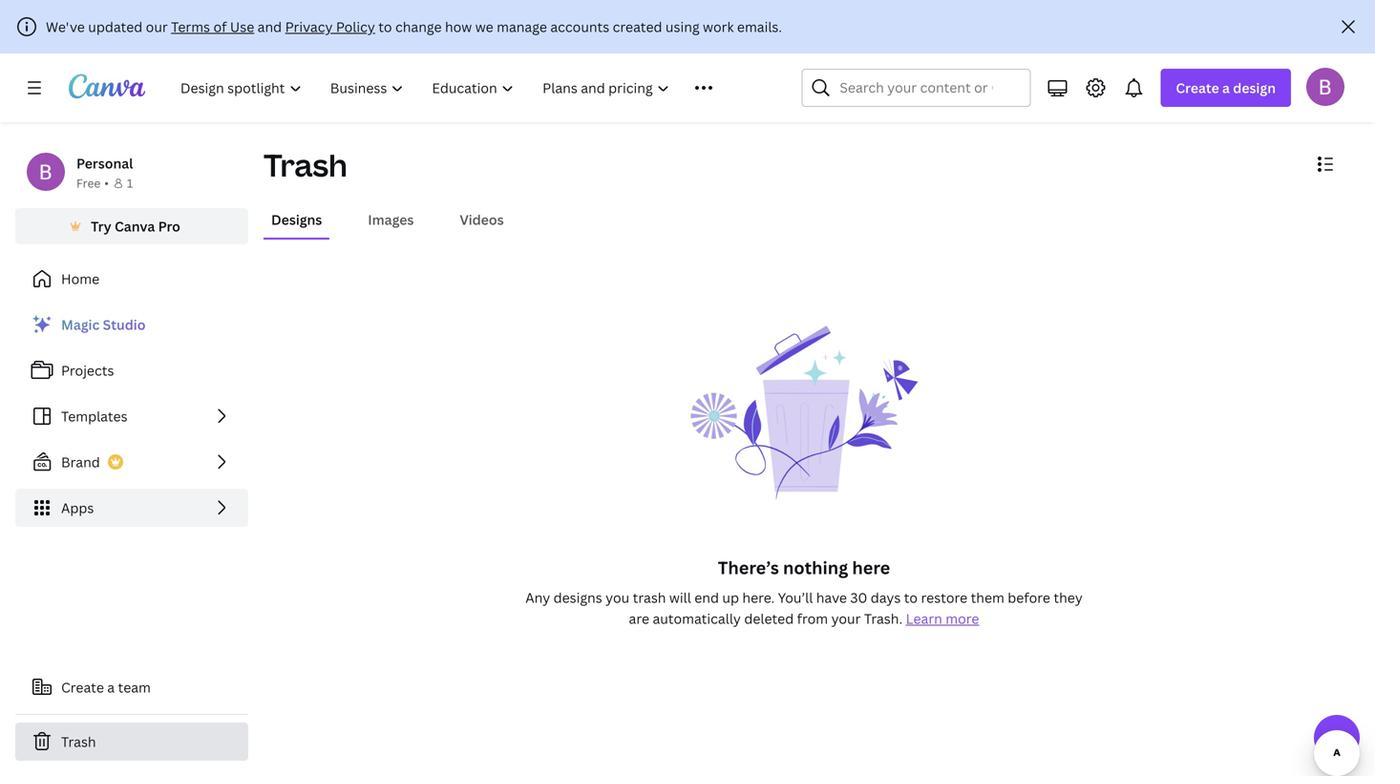 Task type: vqa. For each thing, say whether or not it's contained in the screenshot.
a to the left
yes



Task type: locate. For each thing, give the bounding box(es) containing it.
a inside dropdown button
[[1223, 79, 1231, 97]]

0 horizontal spatial create
[[61, 679, 104, 697]]

a
[[1223, 79, 1231, 97], [107, 679, 115, 697]]

you'll
[[778, 589, 813, 607]]

0 horizontal spatial a
[[107, 679, 115, 697]]

using
[[666, 18, 700, 36]]

None search field
[[802, 69, 1031, 107]]

try canva pro button
[[15, 208, 248, 245]]

trash down create a team
[[61, 733, 96, 752]]

a inside button
[[107, 679, 115, 697]]

1 vertical spatial a
[[107, 679, 115, 697]]

magic studio
[[61, 316, 146, 334]]

create inside dropdown button
[[1177, 79, 1220, 97]]

0 vertical spatial trash
[[264, 144, 348, 186]]

templates link
[[15, 398, 248, 436]]

we've
[[46, 18, 85, 36]]

designs
[[554, 589, 603, 607]]

and
[[258, 18, 282, 36]]

1 horizontal spatial a
[[1223, 79, 1231, 97]]

1 vertical spatial to
[[905, 589, 918, 607]]

you
[[606, 589, 630, 607]]

change
[[396, 18, 442, 36]]

updated
[[88, 18, 143, 36]]

personal
[[76, 154, 133, 172]]

to
[[379, 18, 392, 36], [905, 589, 918, 607]]

to right policy
[[379, 18, 392, 36]]

more
[[946, 610, 980, 628]]

designs button
[[264, 202, 330, 238]]

1
[[127, 175, 133, 191]]

them
[[971, 589, 1005, 607]]

a left design
[[1223, 79, 1231, 97]]

create left team
[[61, 679, 104, 697]]

create inside button
[[61, 679, 104, 697]]

created
[[613, 18, 663, 36]]

top level navigation element
[[168, 69, 756, 107], [168, 69, 756, 107]]

create a design
[[1177, 79, 1277, 97]]

1 horizontal spatial trash
[[264, 144, 348, 186]]

emails.
[[738, 18, 783, 36]]

home
[[61, 270, 99, 288]]

home link
[[15, 260, 248, 298]]

0 vertical spatial create
[[1177, 79, 1220, 97]]

0 horizontal spatial trash
[[61, 733, 96, 752]]

there's nothing here
[[718, 557, 891, 580]]

trash
[[264, 144, 348, 186], [61, 733, 96, 752]]

magic
[[61, 316, 100, 334]]

create left design
[[1177, 79, 1220, 97]]

automatically
[[653, 610, 741, 628]]

privacy
[[285, 18, 333, 36]]

templates
[[61, 408, 128, 426]]

1 horizontal spatial to
[[905, 589, 918, 607]]

design
[[1234, 79, 1277, 97]]

projects
[[61, 362, 114, 380]]

create a team button
[[15, 669, 248, 707]]

accounts
[[551, 18, 610, 36]]

create
[[1177, 79, 1220, 97], [61, 679, 104, 697]]

Search search field
[[840, 70, 993, 106]]

1 vertical spatial trash
[[61, 733, 96, 752]]

list
[[15, 306, 248, 527]]

terms
[[171, 18, 210, 36]]

trash
[[633, 589, 666, 607]]

trash up designs button
[[264, 144, 348, 186]]

a left team
[[107, 679, 115, 697]]

a for team
[[107, 679, 115, 697]]

manage
[[497, 18, 547, 36]]

1 vertical spatial create
[[61, 679, 104, 697]]

bob builder image
[[1307, 68, 1345, 106]]

0 horizontal spatial to
[[379, 18, 392, 36]]

learn
[[906, 610, 943, 628]]

images button
[[360, 202, 422, 238]]

1 horizontal spatial create
[[1177, 79, 1220, 97]]

learn more link
[[906, 610, 980, 628]]

end
[[695, 589, 720, 607]]

create a design button
[[1161, 69, 1292, 107]]

any designs you trash will end up here. you'll have 30 days to restore them before they are automatically deleted from your trash.
[[526, 589, 1083, 628]]

to up learn
[[905, 589, 918, 607]]

0 vertical spatial a
[[1223, 79, 1231, 97]]

designs
[[271, 211, 322, 229]]



Task type: describe. For each thing, give the bounding box(es) containing it.
we
[[476, 18, 494, 36]]

here.
[[743, 589, 775, 607]]

free •
[[76, 175, 109, 191]]

images
[[368, 211, 414, 229]]

days
[[871, 589, 901, 607]]

trash.
[[865, 610, 903, 628]]

apps link
[[15, 489, 248, 527]]

studio
[[103, 316, 146, 334]]

magic studio link
[[15, 306, 248, 344]]

brand
[[61, 453, 100, 472]]

your
[[832, 610, 861, 628]]

use
[[230, 18, 254, 36]]

create a team
[[61, 679, 151, 697]]

there's
[[718, 557, 780, 580]]

apps
[[61, 499, 94, 517]]

free
[[76, 175, 101, 191]]

list containing magic studio
[[15, 306, 248, 527]]

a for design
[[1223, 79, 1231, 97]]

before
[[1008, 589, 1051, 607]]

brand link
[[15, 443, 248, 482]]

0 vertical spatial to
[[379, 18, 392, 36]]

team
[[118, 679, 151, 697]]

our
[[146, 18, 168, 36]]

up
[[723, 589, 740, 607]]

pro
[[158, 217, 181, 236]]

will
[[670, 589, 692, 607]]

canva
[[115, 217, 155, 236]]

30
[[851, 589, 868, 607]]

here
[[853, 557, 891, 580]]

try canva pro
[[91, 217, 181, 236]]

restore
[[922, 589, 968, 607]]

projects link
[[15, 352, 248, 390]]

they
[[1054, 589, 1083, 607]]

we've updated our terms of use and privacy policy to change how we manage accounts created using work emails.
[[46, 18, 783, 36]]

deleted
[[745, 610, 794, 628]]

terms of use link
[[171, 18, 254, 36]]

policy
[[336, 18, 375, 36]]

to inside any designs you trash will end up here. you'll have 30 days to restore them before they are automatically deleted from your trash.
[[905, 589, 918, 607]]

try
[[91, 217, 111, 236]]

create for create a design
[[1177, 79, 1220, 97]]

•
[[104, 175, 109, 191]]

videos button
[[452, 202, 512, 238]]

learn more
[[906, 610, 980, 628]]

have
[[817, 589, 848, 607]]

from
[[798, 610, 829, 628]]

are
[[629, 610, 650, 628]]

privacy policy link
[[285, 18, 375, 36]]

nothing
[[784, 557, 849, 580]]

work
[[703, 18, 734, 36]]

videos
[[460, 211, 504, 229]]

of
[[214, 18, 227, 36]]

trash link
[[15, 723, 248, 762]]

how
[[445, 18, 472, 36]]

any
[[526, 589, 551, 607]]

create for create a team
[[61, 679, 104, 697]]



